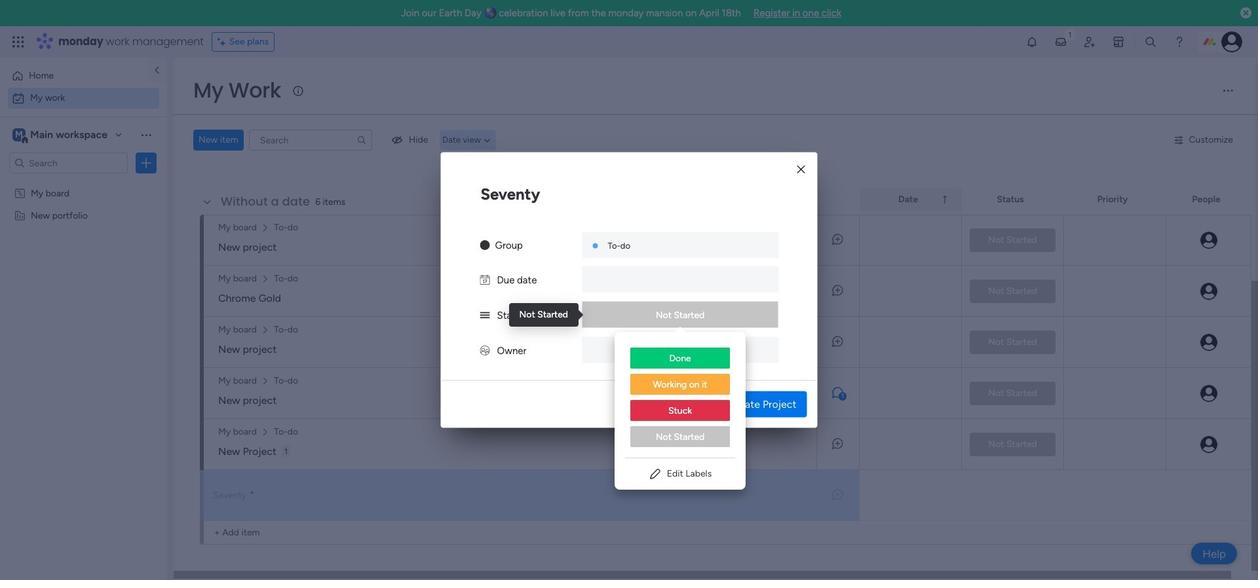 Task type: locate. For each thing, give the bounding box(es) containing it.
None search field
[[249, 130, 372, 151]]

Filter dashboard by text search field
[[249, 130, 372, 151]]

workspace image
[[12, 128, 26, 142]]

dialog
[[441, 152, 818, 428]]

search everything image
[[1145, 35, 1158, 49]]

list box
[[0, 179, 167, 404], [615, 338, 746, 458]]

column header
[[860, 189, 963, 211]]

Search in workspace field
[[28, 156, 109, 171]]

v2 multiple person column image
[[480, 345, 490, 357]]

select product image
[[12, 35, 25, 49]]

update feed image
[[1055, 35, 1068, 49]]

invite members image
[[1084, 35, 1097, 49]]

sort image
[[940, 195, 951, 205]]

close image
[[798, 165, 805, 174]]

edit labels image
[[649, 468, 662, 481]]

help image
[[1174, 35, 1187, 49]]

v2 sun image
[[480, 240, 490, 251]]

see plans image
[[217, 35, 229, 49]]

dapulse date column image
[[480, 274, 490, 286]]

option
[[8, 66, 140, 87], [8, 88, 159, 109], [0, 181, 167, 184], [631, 348, 730, 370], [631, 374, 730, 397], [631, 401, 730, 423], [631, 427, 730, 449]]



Task type: vqa. For each thing, say whether or not it's contained in the screenshot.
THE CO-
no



Task type: describe. For each thing, give the bounding box(es) containing it.
1 horizontal spatial list box
[[615, 338, 746, 458]]

0 horizontal spatial list box
[[0, 179, 167, 404]]

monday marketplace image
[[1113, 35, 1126, 49]]

notifications image
[[1026, 35, 1039, 49]]

jacob simon image
[[1222, 31, 1243, 52]]

search image
[[357, 135, 367, 146]]

1 image
[[1065, 27, 1077, 42]]

workspace selection element
[[12, 127, 110, 144]]

v2 status image
[[480, 310, 490, 322]]



